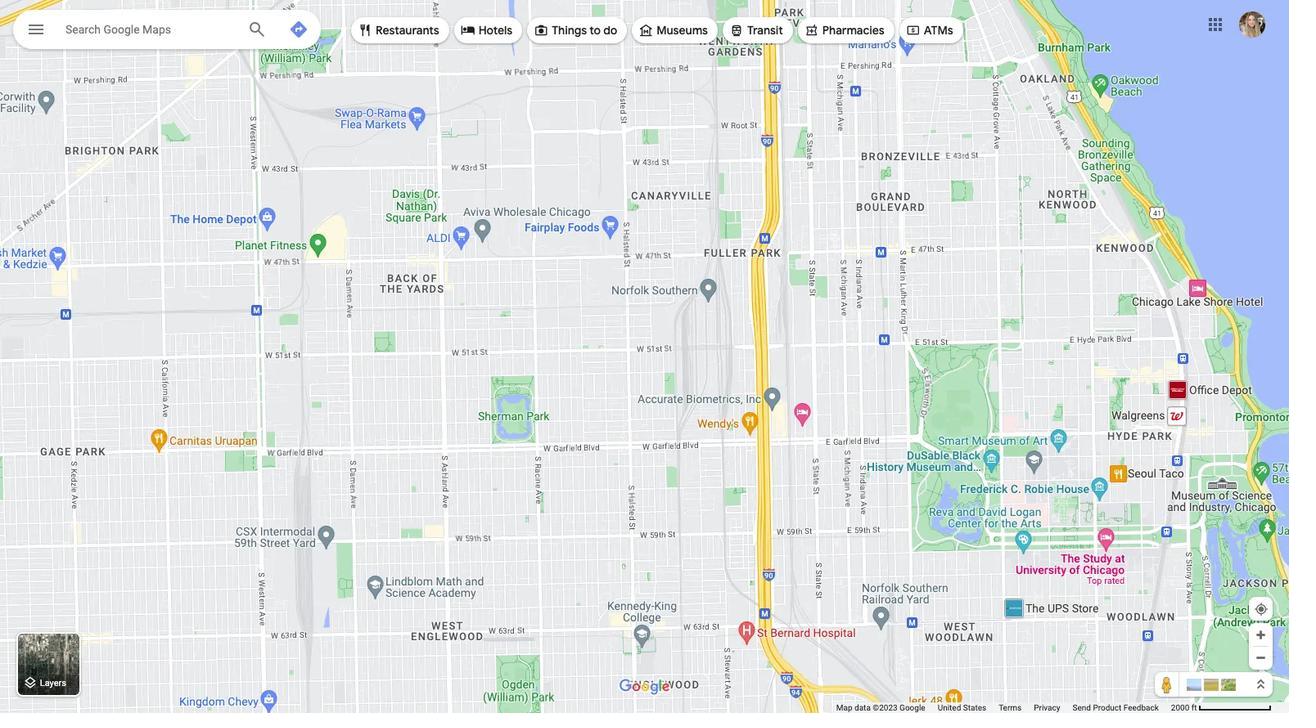 Task type: locate. For each thing, give the bounding box(es) containing it.

[[534, 21, 549, 39]]

1 horizontal spatial google
[[900, 704, 926, 713]]

google right ©2023
[[900, 704, 926, 713]]

map
[[837, 704, 853, 713]]

restaurants
[[376, 23, 439, 38]]

 transit
[[729, 21, 783, 39]]

©2023
[[873, 704, 898, 713]]

hotels
[[479, 23, 513, 38]]


[[26, 18, 46, 41]]

footer containing map data ©2023 google
[[837, 703, 1171, 714]]

0 vertical spatial google
[[104, 23, 140, 36]]

none search field containing 
[[13, 10, 321, 52]]

google left 'maps'
[[104, 23, 140, 36]]

send product feedback button
[[1073, 703, 1159, 714]]

ft
[[1192, 704, 1197, 713]]

footer
[[837, 703, 1171, 714]]


[[906, 21, 921, 39]]

transit
[[747, 23, 783, 38]]

things
[[552, 23, 587, 38]]

2000
[[1171, 704, 1190, 713]]

to
[[590, 23, 601, 38]]

1 vertical spatial google
[[900, 704, 926, 713]]

footer inside google maps element
[[837, 703, 1171, 714]]

Search Google Maps field
[[13, 10, 321, 49], [65, 19, 234, 38]]


[[639, 21, 654, 39]]

 things to do
[[534, 21, 618, 39]]

show your location image
[[1254, 603, 1269, 617]]

search google maps field containing search google maps
[[13, 10, 321, 49]]


[[461, 21, 475, 39]]

0 horizontal spatial google
[[104, 23, 140, 36]]

None search field
[[13, 10, 321, 52]]

 hotels
[[461, 21, 513, 39]]

united states button
[[938, 703, 987, 714]]

 restaurants
[[358, 21, 439, 39]]

google
[[104, 23, 140, 36], [900, 704, 926, 713]]

map data ©2023 google
[[837, 704, 926, 713]]



Task type: describe. For each thing, give the bounding box(es) containing it.
privacy button
[[1034, 703, 1061, 714]]

 atms
[[906, 21, 953, 39]]

terms button
[[999, 703, 1022, 714]]


[[358, 21, 373, 39]]

layers
[[40, 679, 66, 690]]

states
[[963, 704, 987, 713]]

2000 ft button
[[1171, 704, 1272, 713]]

search google maps
[[65, 23, 171, 36]]

feedback
[[1124, 704, 1159, 713]]

show street view coverage image
[[1155, 673, 1180, 698]]

zoom in image
[[1255, 630, 1267, 642]]

united
[[938, 704, 961, 713]]

 button
[[13, 10, 59, 52]]

atms
[[924, 23, 953, 38]]

 museums
[[639, 21, 708, 39]]

privacy
[[1034, 704, 1061, 713]]

google account: michelle dermenjian  
(michelle.dermenjian@adept.ai) image
[[1240, 11, 1266, 37]]

none search field inside google maps element
[[13, 10, 321, 52]]

 pharmacies
[[805, 21, 885, 39]]

united states
[[938, 704, 987, 713]]

zoom out image
[[1255, 653, 1267, 665]]

2000 ft
[[1171, 704, 1197, 713]]

maps
[[143, 23, 171, 36]]

google maps element
[[0, 0, 1289, 714]]

search
[[65, 23, 101, 36]]

do
[[604, 23, 618, 38]]

send product feedback
[[1073, 704, 1159, 713]]


[[729, 21, 744, 39]]


[[805, 21, 819, 39]]

museums
[[657, 23, 708, 38]]

send
[[1073, 704, 1091, 713]]

pharmacies
[[823, 23, 885, 38]]

terms
[[999, 704, 1022, 713]]

data
[[855, 704, 871, 713]]

product
[[1093, 704, 1122, 713]]



Task type: vqa. For each thing, say whether or not it's contained in the screenshot.
the topmost "google"
yes



